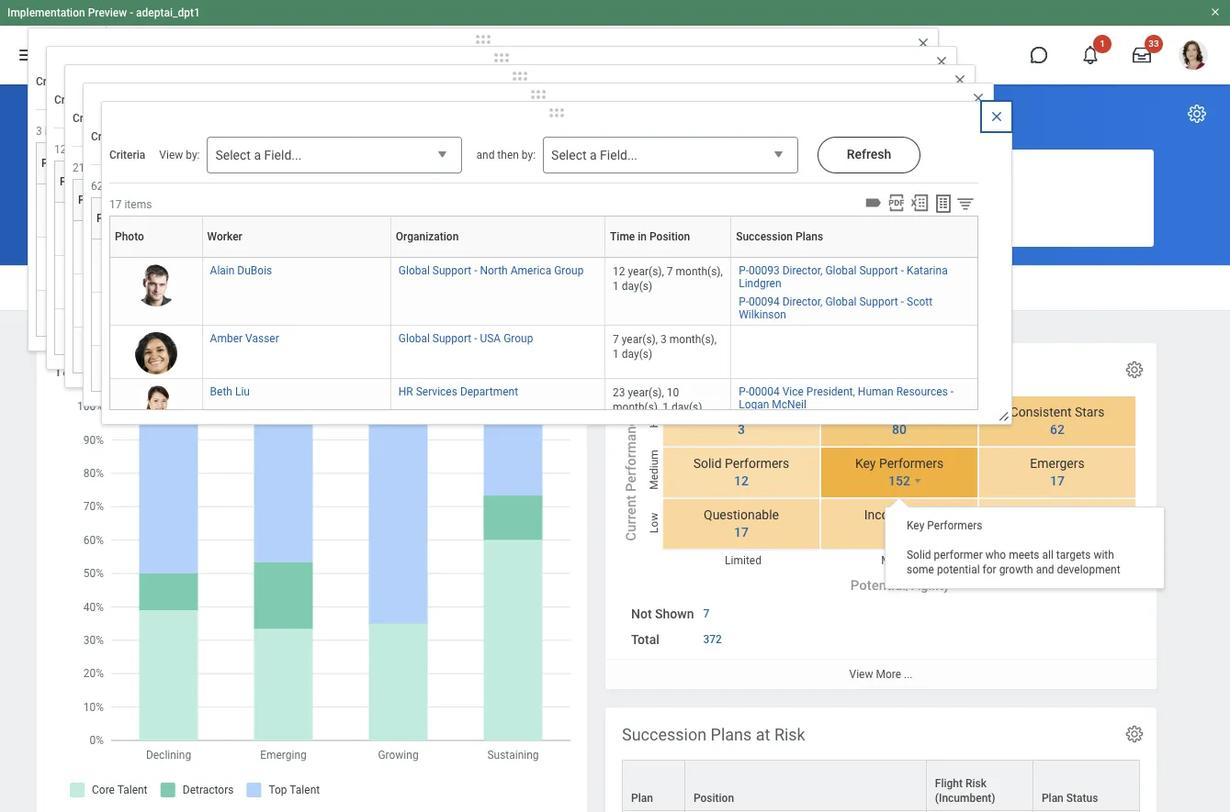 Task type: vqa. For each thing, say whether or not it's contained in the screenshot.
"Menu" dropdown button
no



Task type: describe. For each thing, give the bounding box(es) containing it.
- up latam
[[424, 299, 427, 312]]

year(s), inside 13 year(s), 9 month(s), 29 day(s)
[[586, 354, 622, 367]]

23 for hr services department
[[613, 387, 625, 400]]

solid inside solid performers 12
[[693, 457, 722, 472]]

month(s), up '18'
[[511, 192, 558, 205]]

criteria for 17
[[109, 149, 145, 162]]

year(s), up 0
[[457, 192, 493, 205]]

0 horizontal spatial risk
[[774, 726, 805, 745]]

bunji
[[155, 263, 179, 276]]

succession plans button for 12 year(s), 8 month(s), 11 day(s)
[[688, 175, 918, 188]]

year(s), down 27
[[550, 282, 586, 295]]

view for 3 items
[[86, 75, 110, 88]]

9 year(s), 9 month(s), 13 day(s)
[[535, 335, 656, 363]]

benjamin green
[[173, 281, 251, 294]]

criteria for 12
[[54, 94, 90, 107]]

amber vasser
[[210, 333, 279, 345]]

select to filter grid data image for 9 year(s), 2 month(s), 27 day(s)
[[937, 175, 957, 195]]

month(s), inside 9 year(s), 9 month(s), 13 day(s)
[[591, 335, 639, 348]]

implementation preview -   adeptai_dpt1
[[7, 6, 200, 19]]

3 inside 7 year(s), 3 month(s), 1 day(s)
[[661, 333, 667, 346]]

23 year(s), 10 month(s), 1 day(s) for hr services department
[[613, 387, 702, 414]]

risk inside flight risk (incumbent)
[[965, 778, 987, 791]]

view for 12 items
[[104, 94, 128, 107]]

plans inside plan, execute and analyze main content
[[711, 726, 752, 745]]

vasser
[[245, 333, 279, 345]]

23 up canada
[[442, 192, 454, 205]]

export to worksheets image for 8 year(s), 10 month(s), 1 day(s)
[[896, 156, 918, 178]]

7 button
[[703, 607, 712, 622]]

flight
[[935, 778, 963, 791]]

employee's photo (blair white) image
[[80, 209, 122, 252]]

credit & collections department link
[[335, 331, 492, 347]]

p- for 00094
[[739, 296, 749, 309]]

view printable version (pdf) image for 12 year(s), 8 month(s), 11 day(s)
[[831, 138, 852, 158]]

ellis
[[167, 244, 187, 257]]

9 up 29
[[582, 335, 589, 348]]

23 year(s), 10 month(s), 1 day(s) for global support - southern europe group
[[570, 300, 660, 328]]

day(s) inside 8 year(s), 10 month(s), 1 day(s)
[[535, 244, 565, 256]]

current performance
[[623, 412, 639, 542]]

growth
[[999, 564, 1033, 577]]

succession for 23 year(s), 10 month(s), 1 day(s)
[[597, 157, 654, 170]]

p-00779 manager, global support - lucia rojas fuentes
[[697, 299, 926, 325]]

group right usa
[[504, 333, 533, 345]]

0 vertical spatial potential/agility
[[743, 361, 860, 380]]

hunter
[[228, 353, 261, 366]]

10 down 9 year(s), 2 month(s), 27 day(s) at the top of page
[[589, 282, 601, 295]]

- left uk
[[447, 246, 450, 259]]

implementation preview -   adeptai_dpt1 banner
[[0, 0, 1230, 85]]

employee's photo (alain dubois) image
[[135, 265, 177, 307]]

succession plans for 12 year(s), 8 month(s), 11 day(s)
[[688, 175, 775, 188]]

7 inside 7 year(s), 3 month(s), 1 day(s)
[[613, 333, 619, 346]]

10 for employee's photo (carolina souza)
[[590, 317, 602, 330]]

export to worksheets image
[[914, 175, 936, 197]]

global support - north america group
[[398, 265, 584, 277]]

succession for 12 year(s), 7 month(s), 1 day(s)
[[736, 231, 793, 243]]

month(s), inside "12 year(s), 8 month(s), 11 day(s)"
[[599, 210, 646, 223]]

consulting services - uk group
[[348, 246, 500, 259]]

9 inside 9 year(s), 2 month(s), 27 day(s)
[[570, 247, 577, 260]]

johansson
[[839, 298, 893, 310]]

alain dubois link
[[210, 261, 272, 277]]

21 inside inconsistent 21
[[892, 526, 907, 540]]

department for services
[[460, 386, 518, 399]]

employee's photo (timothy perkins) image
[[61, 298, 104, 340]]

9 inside 9 year(s), 0 month(s), 18 day(s)
[[442, 245, 448, 258]]

10 up 12 year(s), 10 month(s), 24 day(s)
[[624, 300, 637, 313]]

p-00015 director, information technology - marc johansson link
[[600, 294, 893, 310]]

position button
[[685, 762, 926, 811]]

year(s), down access
[[457, 299, 493, 311]]

12 for 12 items
[[54, 143, 67, 156]]

uk
[[453, 246, 467, 259]]

liu
[[235, 386, 250, 399]]

organization button up global support - canada group link
[[274, 142, 441, 184]]

group up global support - southern europe group link
[[429, 281, 458, 294]]

row containing flight risk (incumbent)
[[622, 761, 1140, 812]]

worker button for global support - canada group
[[152, 161, 329, 202]]

timothy
[[137, 298, 177, 310]]

year(s), inside 9 year(s), 9 month(s), 13 day(s)
[[544, 335, 580, 348]]

photo for 3
[[41, 157, 71, 170]]

president,
[[806, 386, 855, 399]]

plans for 12 year(s), 8 month(s), 11 day(s)
[[747, 175, 775, 188]]

group down the global support - usa group
[[457, 353, 487, 366]]

succession inside plan, execute and analyze main content
[[622, 726, 707, 745]]

month(s), up 9 year(s), 9 month(s), 13 day(s)
[[570, 315, 618, 328]]

7 year(s), 3 month(s), 1 day(s)
[[613, 333, 719, 361]]

dashboard
[[162, 172, 220, 186]]

high
[[1048, 555, 1071, 568]]

photo button for 12 items
[[60, 161, 154, 202]]

flight risk (incumbent) button
[[927, 762, 1032, 811]]

group down uk
[[439, 263, 469, 276]]

bassani
[[230, 299, 269, 312]]

meets
[[1009, 549, 1039, 562]]

month(s), inside 12 year(s), 7 month(s), 1 day(s)
[[676, 265, 723, 278]]

in for 10
[[467, 157, 476, 170]]

field sales - emea group
[[335, 281, 458, 294]]

10 for the "employee's photo (beth liu)"
[[667, 387, 679, 400]]

internal systems department link
[[335, 224, 478, 241]]

27
[[570, 262, 583, 275]]

- right sales
[[391, 281, 394, 294]]

11
[[649, 210, 661, 223]]

13 inside 13 year(s), 9 month(s), 29 day(s)
[[570, 354, 583, 367]]

9 inside 13 year(s), 9 month(s), 29 day(s)
[[624, 354, 631, 367]]

inconsistent 21
[[864, 508, 935, 540]]

credit & collections department
[[335, 334, 492, 347]]

organization for consulting services - uk group
[[345, 212, 408, 225]]

toolbar for 9 year(s), 2 month(s), 27 day(s)
[[842, 175, 960, 198]]

use this dashboard to help plan and manage your people
[[117, 172, 423, 186]]

performers for key performers
[[879, 457, 944, 472]]

items for 3 items
[[45, 124, 72, 137]]

62 items
[[91, 180, 134, 192]]

toolbar for 12 year(s), 8 month(s), 11 day(s)
[[806, 138, 923, 161]]

1 inside 12 year(s), 7 month(s), 1 day(s)
[[613, 280, 619, 293]]

employee's photo (brett campbell) image
[[98, 334, 140, 377]]

adesh shah
[[192, 246, 250, 259]]

23 year(s), 10 month(s), 1 day(s) for field sales - emea group
[[535, 282, 654, 310]]

62 button
[[1039, 422, 1067, 439]]

23 for field sales - emea group
[[535, 282, 547, 295]]

select for select a field... dropdown button
[[215, 148, 251, 163]]

employee's photo (beth liu) image
[[135, 386, 177, 428]]

62 inside the consistent stars 62
[[1050, 423, 1065, 437]]

contributors 80
[[864, 405, 935, 437]]

medium for high
[[881, 555, 921, 568]]

hr
[[398, 386, 413, 399]]

field... for select a field... dropdown button
[[264, 148, 302, 163]]

key performers
[[855, 457, 944, 472]]

view more ... link
[[605, 659, 1157, 690]]

in for 2
[[595, 212, 604, 225]]

items selected list
[[739, 261, 970, 322]]

12 items
[[54, 143, 97, 156]]

in for 7
[[638, 231, 647, 243]]

month(s), inside 12 year(s), 10 month(s), 24 day(s)
[[605, 317, 652, 330]]

select to filter grid data image for 12 year(s), 8 month(s), 11 day(s)
[[900, 139, 920, 158]]

employee's photo (bunji asai （朝井 文治）) image
[[80, 263, 122, 305]]

month(s), down 13 year(s), 9 month(s), 29 day(s)
[[613, 402, 660, 414]]

p-00094 director, global support - scott wilkinson
[[739, 296, 933, 322]]

7 inside not shown 7
[[703, 608, 709, 621]]

global inside "p-00094 director, global support - scott wilkinson"
[[825, 296, 857, 309]]

- left the marc
[[805, 298, 808, 310]]

group right canada
[[452, 209, 482, 222]]

year(s), inside 12 year(s), 7 month(s), 1 day(s)
[[628, 265, 664, 278]]

00779
[[707, 299, 738, 312]]

product management group
[[348, 353, 487, 366]]

group down the internal
[[333, 244, 363, 257]]

criteria up 12 items
[[73, 112, 109, 125]]

group up the global support - north america group link
[[470, 246, 500, 259]]

justify image
[[17, 44, 39, 66]]

23 year(s), 10 month(s), 1 day(s) up 0
[[442, 192, 570, 220]]

to
[[223, 172, 234, 186]]

- inside p-00779 manager, global support - lucia rojas fuentes
[[864, 299, 867, 312]]

tag image for 12 year(s), 8 month(s), 11 day(s)
[[808, 138, 829, 158]]

export to excel image for refresh
[[891, 175, 911, 195]]

29
[[570, 368, 583, 381]]

shown
[[655, 608, 694, 622]]

select a field... for select a field... popup button
[[551, 148, 638, 163]]

human
[[858, 386, 894, 399]]

- left the north
[[474, 265, 477, 277]]

status
[[1066, 793, 1098, 806]]

select for select a field... popup button
[[551, 148, 587, 163]]

alberto bassani link
[[192, 296, 269, 312]]

jared ellis link
[[137, 241, 187, 257]]

toolbar for 8 year(s), 10 month(s), 1 day(s)
[[824, 156, 942, 179]]

2
[[618, 247, 624, 260]]

1 vertical spatial move modal image
[[538, 102, 575, 124]]

year(s), up 12 year(s), 10 month(s), 24 day(s)
[[586, 300, 622, 313]]

month(s), inside 8 year(s), 10 month(s), 1 day(s)
[[598, 229, 645, 242]]

month(s), inside 9 year(s), 2 month(s), 27 day(s)
[[627, 247, 674, 260]]

employee's photo (benjamin green) image
[[98, 281, 140, 323]]

director, for 00015
[[644, 298, 684, 310]]

this
[[140, 172, 159, 186]]

charles
[[137, 191, 174, 204]]

inconsistent
[[864, 508, 935, 523]]

year(s), down 13 year(s), 9 month(s), 29 day(s)
[[628, 387, 664, 400]]

1 vertical spatial potential/agility
[[850, 578, 950, 595]]

9 inside 7 year(s), 9 month(s), 1 day(s)
[[584, 264, 590, 277]]

support – east japan group
[[330, 263, 469, 276]]

organization button for canada
[[327, 161, 535, 202]]

campbell
[[199, 334, 246, 347]]

year(s), inside 7 year(s), 9 month(s), 1 day(s)
[[545, 264, 581, 277]]

canada
[[412, 209, 449, 222]]

global inside p-00779 manager, global support - lucia rojas fuentes
[[789, 299, 820, 312]]

questionable 17
[[704, 508, 779, 540]]

global support - canada group
[[330, 209, 482, 222]]

position inside position 'popup button'
[[693, 793, 734, 806]]

time in position for 7
[[610, 231, 690, 243]]

criteria for 62
[[91, 130, 127, 143]]

carolina
[[155, 316, 195, 329]]

view by: for 12 items
[[104, 94, 145, 107]]

time in position for 2
[[568, 212, 648, 225]]

17 for emergers 17
[[1050, 474, 1065, 489]]

view printable version (pdf) image
[[850, 156, 870, 176]]

marc
[[811, 298, 836, 310]]

plans for 23 year(s), 10 month(s), 1 day(s)
[[657, 157, 684, 170]]

employee's photo (allison hunter) image
[[116, 353, 159, 395]]

criteria for 3
[[36, 75, 72, 88]]

select a field... for select a field... dropdown button
[[215, 148, 302, 163]]

position for 10
[[478, 157, 519, 170]]

export to excel image for 12 year(s), 8 month(s), 11 day(s)
[[854, 138, 875, 158]]

director, for 00094
[[782, 296, 823, 309]]

photo button for 3 items
[[41, 142, 136, 184]]

close image for 12 year(s), 8 month(s), 11 day(s)
[[934, 54, 949, 69]]

time for 12 year(s), 7 month(s), 1 day(s)
[[610, 231, 635, 243]]

close image
[[989, 109, 1004, 124]]

director, for 00093
[[782, 265, 823, 277]]

p- for 00004
[[739, 386, 749, 399]]

plans for 9 year(s), 2 month(s), 27 day(s)
[[754, 212, 782, 225]]

month(s), down america
[[511, 299, 558, 311]]

medium for low
[[648, 450, 660, 491]]

view printable version (pdf) image for 9 year(s), 2 month(s), 27 day(s)
[[868, 175, 888, 195]]

export to excel image up view printable version (pdf) image
[[836, 119, 856, 140]]

photo for 12
[[60, 175, 89, 188]]

adesh
[[192, 246, 223, 259]]

time in position for 10
[[439, 157, 519, 170]]

12 button
[[723, 473, 751, 490]]

select a field... button
[[543, 137, 798, 175]]

0 horizontal spatial 17
[[109, 198, 122, 211]]

allison hunter link
[[192, 349, 261, 366]]

0 horizontal spatial move modal image
[[465, 28, 502, 51]]

group down '18'
[[554, 265, 584, 277]]

23 year(s), 10 month(s), 1 day(s) up usa
[[442, 299, 570, 326]]

performers for key performers solid performer who meets all targets with some potential for growth and development
[[927, 520, 982, 533]]

with
[[1093, 549, 1114, 562]]

beth
[[210, 386, 232, 399]]

access
[[469, 279, 508, 293]]

10 for employee's photo (charles bradley)
[[496, 192, 508, 205]]

wilkinson
[[739, 309, 786, 322]]

view for 17 items
[[159, 149, 183, 162]]

share
[[179, 361, 221, 380]]

21 items
[[73, 161, 115, 174]]

worker button for global support - north america group
[[207, 216, 398, 257]]

hr services department link
[[398, 382, 518, 399]]

24
[[655, 317, 667, 330]]

southern
[[429, 299, 474, 312]]

and inside key performers solid performer who meets all targets with some potential for growth and development
[[1036, 564, 1054, 577]]

close image for 23 year(s), 10 month(s), 1 day(s)
[[916, 36, 931, 51]]

&
[[367, 334, 374, 347]]

- inside "link"
[[406, 316, 409, 329]]

services for consulting
[[403, 246, 445, 259]]

employee's photo (charles bradley) image
[[61, 191, 104, 233]]

time in position for 8
[[533, 175, 613, 188]]

day(s) inside "12 year(s), 8 month(s), 11 day(s)"
[[536, 225, 567, 238]]

1 inside button
[[1100, 39, 1105, 49]]

organization up manage on the left top of page
[[274, 157, 337, 170]]

worker for 62 items
[[189, 212, 224, 225]]

succession plans button for 12 year(s), 7 month(s), 1 day(s)
[[736, 231, 973, 243]]

bunji asai （朝井 文治） link
[[155, 259, 275, 276]]

consulting
[[348, 246, 400, 259]]

brett campbell link
[[173, 331, 246, 347]]

time in position button for 8
[[533, 161, 689, 202]]

employee's photo (jared ellis) image
[[61, 244, 104, 287]]

time for 23 year(s), 10 month(s), 1 day(s)
[[439, 157, 464, 170]]

alberto
[[192, 299, 227, 312]]

7 year(s), 9 month(s), 1 day(s)
[[536, 264, 652, 291]]

adesh shah link
[[192, 243, 250, 259]]

9 right usa
[[535, 335, 541, 348]]

month(s), inside 9 year(s), 0 month(s), 18 day(s)
[[499, 245, 546, 258]]

by for market
[[103, 361, 120, 380]]

4 cell from the left
[[1033, 812, 1140, 813]]

day(s) inside 7 year(s), 3 month(s), 1 day(s)
[[622, 348, 652, 361]]



Task type: locate. For each thing, give the bounding box(es) containing it.
export to excel image for select a field...
[[909, 193, 930, 213]]

employee's photo (adesh shah) image
[[116, 246, 159, 288]]

configure performance by potential/agility image
[[1124, 360, 1145, 380]]

organization button up the global support - north america group link
[[396, 216, 612, 257]]

director, inside p-00015 director, information technology - marc johansson link
[[644, 298, 684, 310]]

talent
[[434, 279, 466, 293], [53, 361, 99, 380]]

resize modal image for 23 year(s), 10 month(s), 1 day(s)
[[961, 374, 975, 388]]

view printable version (pdf) image
[[813, 119, 833, 140], [831, 138, 852, 158], [868, 175, 888, 195], [886, 193, 907, 213]]

1 vertical spatial 21
[[892, 526, 907, 540]]

1 vertical spatial performance
[[623, 412, 639, 493]]

time up canada
[[439, 157, 464, 170]]

organization up the consulting services - uk group
[[396, 231, 459, 243]]

1 horizontal spatial move modal image
[[538, 102, 575, 124]]

17 down emergers
[[1050, 474, 1065, 489]]

export to worksheets image
[[859, 119, 881, 141], [877, 138, 899, 160], [896, 156, 918, 178], [932, 193, 954, 215]]

8 inside 8 year(s), 10 month(s), 1 day(s)
[[535, 229, 541, 242]]

items up 62 items
[[88, 161, 115, 174]]

growth
[[236, 361, 289, 380]]

succession for 9 year(s), 2 month(s), 27 day(s)
[[695, 212, 751, 225]]

support inside "link"
[[364, 316, 403, 329]]

position left "11"
[[607, 212, 648, 225]]

3 inside workers 3
[[738, 423, 745, 437]]

10 for employee's photo (timothy perkins)
[[496, 299, 508, 311]]

risk up (incumbent)
[[965, 778, 987, 791]]

items up 12 items
[[45, 124, 72, 137]]

1 vertical spatial 3
[[661, 333, 667, 346]]

plan, execute and analyze main content
[[0, 85, 1230, 813]]

1 horizontal spatial select to filter grid data image
[[919, 157, 939, 176]]

organization button up canada
[[327, 161, 535, 202]]

by inside 'performance by potential/agility' element
[[722, 361, 739, 380]]

12 inside solid performers 12
[[734, 474, 749, 489]]

organization button for north
[[396, 216, 612, 257]]

group inside "link"
[[450, 316, 480, 329]]

plan, execute and analyze
[[37, 101, 296, 127]]

close image for 9 year(s), 2 month(s), 27 day(s)
[[971, 91, 986, 106]]

0 horizontal spatial select to filter grid data image
[[882, 120, 902, 140]]

day(s) inside 12 year(s), 10 month(s), 24 day(s)
[[536, 332, 567, 345]]

director, inside p-00093 director, global support - katarina lindgren
[[782, 265, 823, 277]]

7 left 27
[[536, 264, 542, 277]]

month(s), down 24
[[633, 354, 681, 367]]

1 horizontal spatial talent
[[434, 279, 466, 293]]

0 vertical spatial solid
[[693, 457, 722, 472]]

department for systems
[[420, 228, 478, 241]]

information
[[687, 298, 744, 310]]

tag image for 8 year(s), 10 month(s), 1 day(s)
[[827, 156, 847, 176]]

configure succession plans at risk image
[[1124, 725, 1145, 745]]

move modal image right search 'image'
[[465, 28, 502, 51]]

0 vertical spatial performance
[[622, 361, 717, 380]]

tab list containing plan
[[18, 266, 1212, 310]]

a up help
[[254, 148, 261, 163]]

select up "12 year(s), 8 month(s), 11 day(s)"
[[551, 148, 587, 163]]

performance by potential/agility element
[[605, 344, 1157, 690]]

emergers 17
[[1030, 457, 1085, 489]]

23 year(s), 10 month(s), 1 day(s) down 27
[[535, 282, 654, 310]]

time in position button for 2
[[568, 198, 696, 239]]

talent inside 'element'
[[53, 361, 99, 380]]

performers up performer
[[927, 520, 982, 533]]

cell down the plan popup button
[[622, 812, 685, 813]]

potential/agility up vice
[[743, 361, 860, 380]]

carolina souza
[[155, 316, 228, 329]]

medium down 21 dropdown button
[[881, 555, 921, 568]]

1 horizontal spatial 3
[[661, 333, 667, 346]]

00094
[[749, 296, 780, 309]]

day(s)
[[442, 207, 472, 220], [536, 225, 567, 238], [535, 244, 565, 256], [442, 260, 472, 273], [586, 262, 616, 275], [536, 278, 567, 291], [622, 280, 652, 293], [544, 297, 574, 310], [442, 313, 472, 326], [629, 315, 660, 328], [536, 332, 567, 345], [622, 348, 652, 361], [535, 350, 565, 363], [586, 368, 616, 381], [672, 402, 702, 414]]

organization for global support - canada group
[[327, 175, 390, 188]]

view by: for 17 items
[[159, 149, 200, 162]]

year(s), inside 9 year(s), 2 month(s), 27 day(s)
[[579, 247, 616, 260]]

not
[[631, 608, 652, 622]]

day(s) inside 9 year(s), 0 month(s), 18 day(s)
[[442, 260, 472, 273]]

21 down 12 items
[[73, 161, 85, 174]]

10 up 27
[[582, 229, 595, 242]]

1 field... from the left
[[264, 148, 302, 163]]

0 horizontal spatial by
[[103, 361, 120, 380]]

profile logan mcneil image
[[1179, 40, 1208, 74]]

by down employee's photo (carolina souza)
[[103, 361, 120, 380]]

move modal image
[[465, 28, 502, 51], [538, 102, 575, 124]]

benjamin green link
[[173, 277, 251, 294]]

year(s), down 24
[[622, 333, 658, 346]]

23 down 7 year(s), 9 month(s), 1 day(s)
[[570, 300, 583, 313]]

2 vertical spatial department
[[460, 386, 518, 399]]

select inside dropdown button
[[215, 148, 251, 163]]

p- inside p-00779 manager, global support - lucia rojas fuentes
[[697, 299, 707, 312]]

performers up 152 at the bottom right
[[879, 457, 944, 472]]

0 horizontal spatial select to filter grid data image
[[900, 139, 920, 158]]

select to filter grid data image
[[900, 139, 920, 158], [937, 175, 957, 195]]

services for it
[[289, 244, 331, 257]]

year(s), inside 12 year(s), 10 month(s), 24 day(s)
[[551, 317, 587, 330]]

time in position button for 7
[[610, 216, 738, 257]]

1 vertical spatial department
[[434, 334, 492, 347]]

plan
[[264, 172, 287, 186], [37, 279, 60, 293], [631, 793, 653, 806], [1042, 793, 1064, 806]]

time in position up 8 year(s), 10 month(s), 1 day(s)
[[568, 212, 648, 225]]

p- down 12 year(s), 7 month(s), 1 day(s) at the top of page
[[697, 299, 707, 312]]

1 inside 7 year(s), 3 month(s), 1 day(s)
[[613, 348, 619, 361]]

select inside popup button
[[551, 148, 587, 163]]

12 down america
[[536, 317, 548, 330]]

time in position button for 10
[[439, 142, 599, 184]]

director, inside "p-00094 director, global support - scott wilkinson"
[[782, 296, 823, 309]]

view left more
[[849, 669, 873, 681]]

0 horizontal spatial 21
[[73, 161, 85, 174]]

collections
[[377, 334, 431, 347]]

month(s), down "fuentes"
[[669, 333, 717, 346]]

search image
[[389, 44, 412, 66]]

day(s) inside 7 year(s), 9 month(s), 1 day(s)
[[536, 278, 567, 291]]

employee's photo (alberto bassani) image
[[116, 299, 159, 342]]

1 vertical spatial resize modal image
[[998, 411, 1011, 424]]

3 button
[[727, 422, 748, 439]]

1 cell from the left
[[622, 812, 685, 813]]

worker up charles bradley
[[152, 175, 187, 188]]

1 horizontal spatial 21
[[892, 526, 907, 540]]

00015
[[610, 298, 641, 310]]

move modal image
[[483, 47, 520, 69], [502, 65, 538, 87], [520, 84, 557, 106]]

support inside p-00779 manager, global support - lucia rojas fuentes
[[823, 299, 862, 312]]

7 inside 7 year(s), 9 month(s), 1 day(s)
[[536, 264, 542, 277]]

0 horizontal spatial a
[[254, 148, 261, 163]]

succession plans button for 9 year(s), 2 month(s), 27 day(s)
[[695, 212, 954, 225]]

0 vertical spatial department
[[420, 228, 478, 241]]

arjit
[[173, 228, 193, 241]]

position for 8
[[573, 175, 613, 188]]

global inside p-00093 director, global support - katarina lindgren
[[825, 265, 857, 277]]

a
[[254, 148, 261, 163], [590, 148, 597, 163]]

0 vertical spatial select to filter grid data image
[[900, 139, 920, 158]]

17 for questionable 17
[[734, 526, 749, 540]]

- inside p-00093 director, global support - katarina lindgren
[[901, 265, 904, 277]]

12 for 12 year(s), 8 month(s), 11 day(s)
[[536, 210, 548, 223]]

photo for 62
[[96, 212, 126, 225]]

0 vertical spatial key
[[855, 457, 876, 472]]

2 performance from the top
[[623, 412, 639, 493]]

2 select a field... from the left
[[551, 148, 638, 163]]

view up execute on the left top of page
[[86, 75, 110, 88]]

p- for 00093
[[739, 265, 749, 277]]

view
[[86, 75, 110, 88], [104, 94, 128, 107], [159, 149, 183, 162], [849, 669, 873, 681]]

12 down the 3 items in the top left of the page
[[54, 143, 67, 156]]

field... for select a field... popup button
[[600, 148, 638, 163]]

1 horizontal spatial 13
[[641, 335, 654, 348]]

0 vertical spatial 17 button
[[1039, 473, 1067, 490]]

close image
[[916, 36, 931, 51], [934, 54, 949, 69], [953, 73, 967, 87], [971, 91, 986, 106]]

1 horizontal spatial 17 button
[[1039, 473, 1067, 490]]

2 by from the left
[[722, 361, 739, 380]]

select a field... up "12 year(s), 8 month(s), 11 day(s)"
[[551, 148, 638, 163]]

inbox large image
[[1133, 46, 1151, 64]]

year(s), inside 8 year(s), 10 month(s), 1 day(s)
[[544, 229, 580, 242]]

p-00015 director, information technology - marc johansson
[[600, 298, 893, 310]]

1 horizontal spatial by
[[722, 361, 739, 380]]

support inside "p-00094 director, global support - scott wilkinson"
[[859, 296, 898, 309]]

0 horizontal spatial 13
[[570, 354, 583, 367]]

and then by:
[[403, 75, 462, 88], [421, 94, 481, 107], [458, 130, 517, 143], [476, 149, 536, 162]]

position for 7
[[649, 231, 690, 243]]

8 year(s), 10 month(s), 1 day(s)
[[535, 229, 656, 256]]

position right the plan popup button
[[693, 793, 734, 806]]

1 vertical spatial key
[[907, 520, 924, 533]]

medium right current performance
[[648, 450, 660, 491]]

2 vertical spatial 17
[[734, 526, 749, 540]]

1 vertical spatial 62
[[1050, 423, 1065, 437]]

1 horizontal spatial resize modal image
[[998, 411, 1011, 424]]

resize modal image
[[961, 374, 975, 388], [998, 411, 1011, 424]]

0 vertical spatial select to filter grid data image
[[882, 120, 902, 140]]

europe
[[476, 299, 511, 312]]

allison hunter
[[192, 353, 261, 366]]

photo
[[41, 157, 71, 170], [60, 175, 89, 188], [78, 194, 107, 207], [96, 212, 126, 225], [115, 231, 144, 243]]

view inside 'performance by potential/agility' element
[[849, 669, 873, 681]]

12 up questionable
[[734, 474, 749, 489]]

move modal image down the implementation preview -   adeptai_dpt1 banner on the top
[[538, 102, 575, 124]]

succession
[[597, 157, 654, 170], [688, 175, 744, 188], [695, 212, 751, 225], [736, 231, 793, 243], [622, 726, 707, 745]]

1 vertical spatial select to filter grid data image
[[937, 175, 957, 195]]

select to filter grid data image for p-00004 vice president, human resources - logan mcneil
[[955, 194, 976, 213]]

tag image
[[790, 119, 810, 140], [827, 156, 847, 176], [845, 175, 865, 195]]

- left scott
[[901, 296, 904, 309]]

2 a from the left
[[590, 148, 597, 163]]

12 inside 12 year(s), 10 month(s), 24 day(s)
[[536, 317, 548, 330]]

1 horizontal spatial select a field...
[[551, 148, 638, 163]]

photo down 17 items
[[96, 212, 126, 225]]

1 by from the left
[[103, 361, 120, 380]]

employee's photo (carolina souza) image
[[80, 316, 122, 358]]

who
[[985, 549, 1006, 562]]

p- for 00779
[[697, 299, 707, 312]]

1 vertical spatial 17 button
[[723, 525, 751, 542]]

2 select from the left
[[551, 148, 587, 163]]

key inside key performers solid performer who meets all targets with some potential for growth and development
[[907, 520, 924, 533]]

p- inside "p-00094 director, global support - scott wilkinson"
[[739, 296, 749, 309]]

close environment banner image
[[1210, 6, 1221, 17]]

white
[[179, 209, 207, 222]]

1 inside 8 year(s), 10 month(s), 1 day(s)
[[647, 229, 654, 242]]

talent by market share / growth element
[[37, 344, 587, 813]]

field... up use this dashboard to help plan and manage your people
[[264, 148, 302, 163]]

field... inside dropdown button
[[264, 148, 302, 163]]

arjit mitra
[[173, 228, 221, 241]]

succession for 12 year(s), 8 month(s), 11 day(s)
[[688, 175, 744, 188]]

product management group link
[[348, 349, 487, 366]]

372 button
[[703, 633, 725, 648]]

then
[[424, 75, 445, 88], [442, 94, 464, 107], [479, 130, 501, 143], [497, 149, 519, 162]]

1 select a field... from the left
[[215, 148, 302, 163]]

2 cell from the left
[[685, 812, 927, 813]]

12 year(s), 10 month(s), 24 day(s)
[[536, 317, 670, 345]]

p- up 12 year(s), 10 month(s), 24 day(s)
[[600, 298, 610, 310]]

management
[[389, 353, 454, 366]]

day(s) inside 9 year(s), 9 month(s), 13 day(s)
[[535, 350, 565, 363]]

12 up '18'
[[536, 210, 548, 223]]

23 down emergency talent access
[[442, 299, 454, 311]]

1 vertical spatial view by:
[[104, 94, 145, 107]]

2 field... from the left
[[600, 148, 638, 163]]

time in position up "12 year(s), 8 month(s), 11 day(s)"
[[533, 175, 613, 188]]

katarina
[[907, 265, 948, 277]]

0 vertical spatial talent
[[434, 279, 466, 293]]

items for 62 items
[[106, 180, 134, 192]]

18
[[548, 245, 561, 258]]

by:
[[112, 75, 126, 88], [448, 75, 462, 88], [131, 94, 145, 107], [467, 94, 481, 107], [503, 130, 517, 143], [186, 149, 200, 162], [522, 149, 536, 162]]

adeptai_dpt1
[[136, 6, 200, 19]]

7 up '372'
[[703, 608, 709, 621]]

0 horizontal spatial key
[[855, 457, 876, 472]]

alain dubois
[[210, 265, 272, 277]]

2 vertical spatial view by:
[[159, 149, 200, 162]]

p- inside p-00015 director, information technology - marc johansson link
[[600, 298, 610, 310]]

scott
[[907, 296, 933, 309]]

day(s) inside 12 year(s), 7 month(s), 1 day(s)
[[622, 280, 652, 293]]

1 vertical spatial 8
[[535, 229, 541, 242]]

2 vertical spatial select to filter grid data image
[[955, 194, 976, 213]]

1 horizontal spatial field...
[[600, 148, 638, 163]]

workers 3
[[718, 405, 765, 437]]

tag image
[[808, 138, 829, 158], [863, 193, 884, 213]]

13 inside 9 year(s), 9 month(s), 13 day(s)
[[641, 335, 654, 348]]

at
[[756, 726, 770, 745]]

day(s) inside 9 year(s), 2 month(s), 27 day(s)
[[586, 262, 616, 275]]

select up to
[[215, 148, 251, 163]]

worker
[[134, 157, 169, 170], [152, 175, 187, 188], [189, 212, 224, 225], [207, 231, 242, 243]]

select a field... up help
[[215, 148, 302, 163]]

1 horizontal spatial key
[[907, 520, 924, 533]]

1 vertical spatial risk
[[965, 778, 987, 791]]

performers inside key performers solid performer who meets all targets with some potential for growth and development
[[927, 520, 982, 533]]

0 vertical spatial 3
[[36, 124, 42, 137]]

global support - canada group link
[[330, 206, 482, 222]]

1 horizontal spatial 17
[[734, 526, 749, 540]]

0 horizontal spatial 8
[[535, 229, 541, 242]]

month(s), up information
[[676, 265, 723, 278]]

select
[[215, 148, 251, 163], [551, 148, 587, 163]]

cell
[[622, 812, 685, 813], [685, 812, 927, 813], [927, 812, 1033, 813], [1033, 812, 1140, 813]]

17 inside emergers 17
[[1050, 474, 1065, 489]]

8 inside "12 year(s), 8 month(s), 11 day(s)"
[[590, 210, 596, 223]]

0 horizontal spatial talent
[[53, 361, 99, 380]]

3
[[36, 124, 42, 137], [661, 333, 667, 346], [738, 423, 745, 437]]

by for potential/agility
[[722, 361, 739, 380]]

0 horizontal spatial field...
[[264, 148, 302, 163]]

3 down 'workers'
[[738, 423, 745, 437]]

p-00094 director, global support - scott wilkinson link
[[739, 292, 933, 322]]

a for select a field... popup button
[[590, 148, 597, 163]]

- inside p-00004 vice president, human resources - logan mcneil
[[951, 386, 954, 399]]

tag image for 12 year(s), 7 month(s), 1 day(s)
[[863, 193, 884, 213]]

items for 17 items
[[124, 198, 152, 211]]

allison
[[192, 353, 225, 366]]

23 year(s), 10 month(s), 1 day(s) down 13 year(s), 9 month(s), 29 day(s)
[[613, 387, 702, 414]]

year(s), inside 7 year(s), 3 month(s), 1 day(s)
[[622, 333, 658, 346]]

year(s), up '18'
[[544, 229, 580, 242]]

america
[[510, 265, 551, 277]]

beth liu
[[210, 386, 250, 399]]

1 vertical spatial select to filter grid data image
[[919, 157, 939, 176]]

organization down select a field... dropdown button
[[327, 175, 390, 188]]

succession plans at risk element
[[605, 708, 1157, 813]]

view by: up dashboard
[[159, 149, 200, 162]]

photo for 17
[[115, 231, 144, 243]]

-
[[130, 6, 133, 19], [406, 209, 409, 222], [447, 246, 450, 259], [474, 265, 477, 277], [901, 265, 904, 277], [391, 281, 394, 294], [901, 296, 904, 309], [805, 298, 808, 310], [424, 299, 427, 312], [864, 299, 867, 312], [406, 316, 409, 329], [474, 333, 477, 345], [951, 386, 954, 399]]

9
[[442, 245, 448, 258], [570, 247, 577, 260], [584, 264, 590, 277], [535, 335, 541, 348], [582, 335, 589, 348], [624, 354, 631, 367]]

solid down workers 3
[[693, 457, 722, 472]]

1 horizontal spatial 62
[[1050, 423, 1065, 437]]

for
[[983, 564, 996, 577]]

1 vertical spatial 17
[[1050, 474, 1065, 489]]

3 cell from the left
[[927, 812, 1033, 813]]

year(s), up 9 year(s), 9 month(s), 13 day(s)
[[551, 317, 587, 330]]

7
[[536, 264, 542, 277], [667, 265, 673, 278], [613, 333, 619, 346], [703, 608, 709, 621]]

7 inside 12 year(s), 7 month(s), 1 day(s)
[[667, 265, 673, 278]]

p-00093 director, global support - katarina lindgren link
[[739, 261, 948, 290]]

all
[[1042, 549, 1054, 562]]

0 horizontal spatial select a field...
[[215, 148, 302, 163]]

0 vertical spatial 21
[[73, 161, 85, 174]]

use this dashboard to help plan and manage your people button
[[38, 150, 1154, 247]]

position
[[478, 157, 519, 170], [573, 175, 613, 188], [607, 212, 648, 225], [649, 231, 690, 243], [693, 793, 734, 806]]

items for 12 items
[[69, 143, 97, 156]]

cell down position 'popup button' on the right of page
[[685, 812, 927, 813]]

by inside talent by market share / growth 'element'
[[103, 361, 120, 380]]

2 horizontal spatial 17
[[1050, 474, 1065, 489]]

80 button
[[881, 422, 909, 439]]

plan status
[[1042, 793, 1098, 806]]

key for key performers solid performer who meets all targets with some potential for growth and development
[[907, 520, 924, 533]]

372
[[703, 634, 722, 647]]

- up internal systems department link
[[406, 209, 409, 222]]

(incumbent)
[[935, 793, 995, 806]]

9 down 12 year(s), 10 month(s), 24 day(s)
[[624, 354, 631, 367]]

- inside banner
[[130, 6, 133, 19]]

items down use
[[124, 198, 152, 211]]

support inside p-00093 director, global support - katarina lindgren
[[859, 265, 898, 277]]

key performers solid performer who meets all targets with some potential for growth and development
[[907, 520, 1120, 577]]

0 vertical spatial 8
[[590, 210, 596, 223]]

items up 17 items
[[106, 180, 134, 192]]

12 for 12 year(s), 10 month(s), 24 day(s)
[[536, 317, 548, 330]]

0 horizontal spatial solid
[[693, 457, 722, 472]]

plan inside button
[[264, 172, 287, 186]]

time in position button
[[439, 142, 599, 184], [533, 161, 689, 202], [568, 198, 696, 239], [610, 216, 738, 257]]

move modal image for global support - canada group
[[483, 47, 520, 69]]

tab list
[[18, 266, 1212, 310]]

10 for 'employee's photo (arjit mitra)'
[[582, 229, 595, 242]]

export to excel image
[[854, 138, 875, 158], [873, 156, 893, 176]]

worker for 3 items
[[134, 157, 169, 170]]

shah
[[225, 246, 250, 259]]

global inside "link"
[[330, 316, 362, 329]]

1 horizontal spatial risk
[[965, 778, 987, 791]]

view up dashboard
[[159, 149, 183, 162]]

3 down 24
[[661, 333, 667, 346]]

- inside "p-00094 director, global support - scott wilkinson"
[[901, 296, 904, 309]]

blair white
[[155, 209, 207, 222]]

select a field... inside dropdown button
[[215, 148, 302, 163]]

and inside button
[[290, 172, 310, 186]]

use
[[117, 172, 137, 186]]

23 down 13 year(s), 9 month(s), 29 day(s)
[[613, 387, 625, 400]]

toolbar for 23 year(s), 10 month(s), 1 day(s)
[[787, 119, 905, 142]]

month(s), inside 7 year(s), 9 month(s), 1 day(s)
[[593, 264, 640, 277]]

0 vertical spatial move modal image
[[465, 28, 502, 51]]

1 horizontal spatial 8
[[590, 210, 596, 223]]

plans for 12 year(s), 7 month(s), 1 day(s)
[[796, 231, 823, 243]]

execute
[[92, 101, 170, 127]]

photo button for 62 items
[[96, 198, 191, 239]]

0 horizontal spatial resize modal image
[[961, 374, 975, 388]]

23 for global support - southern europe group
[[570, 300, 583, 313]]

latam
[[412, 316, 447, 329]]

0 horizontal spatial 17 button
[[723, 525, 751, 542]]

position up 0
[[478, 157, 519, 170]]

1 vertical spatial solid
[[907, 549, 931, 562]]

2 horizontal spatial 3
[[738, 423, 745, 437]]

notifications large image
[[1081, 46, 1100, 64]]

0 horizontal spatial 3
[[36, 124, 42, 137]]

criteria
[[36, 75, 72, 88], [54, 94, 90, 107], [73, 112, 109, 125], [91, 130, 127, 143], [109, 149, 145, 162]]

row
[[622, 761, 1140, 812], [622, 812, 1140, 813]]

succession plans for 9 year(s), 2 month(s), 27 day(s)
[[695, 212, 782, 225]]

17 down questionable
[[734, 526, 749, 540]]

select to filter grid data image up export to worksheets icon
[[900, 139, 920, 158]]

17 down 62 items
[[109, 198, 122, 211]]

year(s),
[[457, 192, 493, 205], [551, 210, 587, 223], [544, 229, 580, 242], [451, 245, 487, 258], [579, 247, 616, 260], [545, 264, 581, 277], [628, 265, 664, 278], [550, 282, 586, 295], [457, 299, 493, 311], [586, 300, 622, 313], [551, 317, 587, 330], [622, 333, 658, 346], [544, 335, 580, 348], [586, 354, 622, 367], [628, 387, 664, 400]]

0 vertical spatial tag image
[[808, 138, 829, 158]]

employee's photo (amber vasser) image
[[135, 333, 177, 375]]

in
[[467, 157, 476, 170], [561, 175, 570, 188], [595, 212, 604, 225], [638, 231, 647, 243]]

1 row from the top
[[622, 761, 1140, 812]]

grow
[[155, 279, 183, 293]]

group right the europe
[[513, 299, 543, 312]]

10 up 9 year(s), 9 month(s), 13 day(s)
[[590, 317, 602, 330]]

0 vertical spatial 62
[[91, 180, 103, 192]]

0 vertical spatial view by:
[[86, 75, 126, 88]]

resources
[[896, 386, 948, 399]]

export to excel image for 8 year(s), 10 month(s), 1 day(s)
[[873, 156, 893, 176]]

0 vertical spatial 17
[[109, 198, 122, 211]]

day(s) inside 13 year(s), 9 month(s), 29 day(s)
[[586, 368, 616, 381]]

1 vertical spatial medium
[[881, 555, 921, 568]]

1 horizontal spatial tag image
[[863, 193, 884, 213]]

0 vertical spatial medium
[[648, 450, 660, 491]]

department up uk
[[420, 228, 478, 241]]

tag image for 9 year(s), 2 month(s), 27 day(s)
[[845, 175, 865, 195]]

0 horizontal spatial medium
[[648, 450, 660, 491]]

17 inside "questionable 17"
[[734, 526, 749, 540]]

time up "12 year(s), 8 month(s), 11 day(s)"
[[533, 175, 558, 188]]

2 vertical spatial 3
[[738, 423, 745, 437]]

1 a from the left
[[254, 148, 261, 163]]

solid inside key performers solid performer who meets all targets with some potential for growth and development
[[907, 549, 931, 562]]

10 inside 12 year(s), 10 month(s), 24 day(s)
[[590, 317, 602, 330]]

photo for 21
[[78, 194, 107, 207]]

0 horizontal spatial 62
[[91, 180, 103, 192]]

select to filter grid data image
[[882, 120, 902, 140], [919, 157, 939, 176], [955, 194, 976, 213]]

month(s), up 00015
[[604, 282, 651, 295]]

1 performance from the top
[[622, 361, 717, 380]]

performers up 12 dropdown button
[[725, 457, 789, 472]]

year(s), inside "12 year(s), 8 month(s), 11 day(s)"
[[551, 210, 587, 223]]

- left usa
[[474, 333, 477, 345]]

east
[[382, 263, 403, 276]]

photo button for 17 items
[[115, 216, 209, 257]]

charles bradley
[[137, 191, 213, 204]]

p- up p-00015 director, information technology - marc johansson link
[[739, 265, 749, 277]]

in up "12 year(s), 8 month(s), 11 day(s)"
[[561, 175, 570, 188]]

1 horizontal spatial medium
[[881, 555, 921, 568]]

global support - usa group link
[[398, 329, 533, 345]]

configure this page image
[[1186, 103, 1208, 125]]

year(s), down '18'
[[545, 264, 581, 277]]

0 vertical spatial risk
[[774, 726, 805, 745]]

services
[[289, 244, 331, 257], [403, 246, 445, 259], [416, 386, 457, 399]]

1 horizontal spatial solid
[[907, 549, 931, 562]]

field sales - emea group link
[[335, 277, 458, 294]]

1 inside 7 year(s), 9 month(s), 1 day(s)
[[643, 264, 649, 277]]

field... inside popup button
[[600, 148, 638, 163]]

1 horizontal spatial select to filter grid data image
[[937, 175, 957, 195]]

year(s), inside 9 year(s), 0 month(s), 18 day(s)
[[451, 245, 487, 258]]

0 horizontal spatial tag image
[[808, 138, 829, 158]]

0 horizontal spatial select
[[215, 148, 251, 163]]

time in position down "11"
[[610, 231, 690, 243]]

0 vertical spatial resize modal image
[[961, 374, 975, 388]]

0 vertical spatial 13
[[641, 335, 654, 348]]

export to excel image
[[836, 119, 856, 140], [891, 175, 911, 195], [909, 193, 930, 213]]

time up 8 year(s), 10 month(s), 1 day(s)
[[568, 212, 593, 225]]

13 up 13 year(s), 9 month(s), 29 day(s)
[[641, 335, 654, 348]]

resize modal image for 7 year(s), 3 month(s), 1 day(s)
[[998, 411, 1011, 424]]

tab list inside plan, execute and analyze main content
[[18, 266, 1212, 310]]

month(s), up 2
[[598, 229, 645, 242]]

services for hr
[[416, 386, 457, 399]]

80
[[892, 423, 907, 437]]

2 row from the top
[[622, 812, 1140, 813]]

p- inside p-00093 director, global support - katarina lindgren
[[739, 265, 749, 277]]

1 vertical spatial 13
[[570, 354, 583, 367]]

performers for solid performers 12
[[725, 457, 789, 472]]

（朝井
[[206, 263, 239, 276]]

17 button for emergers 17
[[1039, 473, 1067, 490]]

1 select from the left
[[215, 148, 251, 163]]

1 horizontal spatial a
[[590, 148, 597, 163]]

cell down (incumbent)
[[927, 812, 1033, 813]]

usa
[[480, 333, 501, 345]]

1 vertical spatial talent
[[53, 361, 99, 380]]

time for 9 year(s), 2 month(s), 27 day(s)
[[568, 212, 593, 225]]

photo down 21 items
[[60, 175, 89, 188]]

items for 21 items
[[88, 161, 115, 174]]

12 for 12 year(s), 7 month(s), 1 day(s)
[[613, 265, 625, 278]]

sales
[[361, 281, 388, 294]]

p- inside p-00004 vice president, human resources - logan mcneil
[[739, 386, 749, 399]]

9 up 27
[[570, 247, 577, 260]]

- left 'lucia' at right top
[[864, 299, 867, 312]]

year(s), up 8 year(s), 10 month(s), 1 day(s)
[[551, 210, 587, 223]]

1 vertical spatial tag image
[[863, 193, 884, 213]]

criteria down execute on the left top of page
[[91, 130, 127, 143]]

succession plans button for 23 year(s), 10 month(s), 1 day(s)
[[597, 157, 899, 170]]

organization for global support - north america group
[[396, 231, 459, 243]]

photo down 62 items
[[78, 194, 107, 207]]

global support - southern europe group
[[348, 299, 543, 312]]

a inside popup button
[[590, 148, 597, 163]]

export to worksheets image for 23 year(s), 10 month(s), 1 day(s)
[[859, 119, 881, 141]]

view printable version (pdf) image for 12 year(s), 7 month(s), 1 day(s)
[[886, 193, 907, 213]]

performers inside solid performers 12
[[725, 457, 789, 472]]

year(s), up 29
[[544, 335, 580, 348]]

in for 8
[[561, 175, 570, 188]]

month(s), inside 13 year(s), 9 month(s), 29 day(s)
[[633, 354, 681, 367]]

employee's photo (arjit mitra) image
[[98, 228, 140, 270]]

organization button for uk
[[345, 198, 570, 239]]

month(s), inside 7 year(s), 3 month(s), 1 day(s)
[[669, 333, 717, 346]]

a inside dropdown button
[[254, 148, 261, 163]]

7 up 24
[[667, 265, 673, 278]]

a for select a field... dropdown button
[[254, 148, 261, 163]]

key inside 'performance by potential/agility' element
[[855, 457, 876, 472]]

toolbar
[[787, 119, 905, 142], [806, 138, 923, 161], [824, 156, 942, 179], [842, 175, 960, 198], [861, 193, 978, 216]]

2 horizontal spatial select to filter grid data image
[[955, 194, 976, 213]]

tag image down view printable version (pdf) image
[[863, 193, 884, 213]]

1 horizontal spatial select
[[551, 148, 587, 163]]

some
[[907, 564, 934, 577]]



